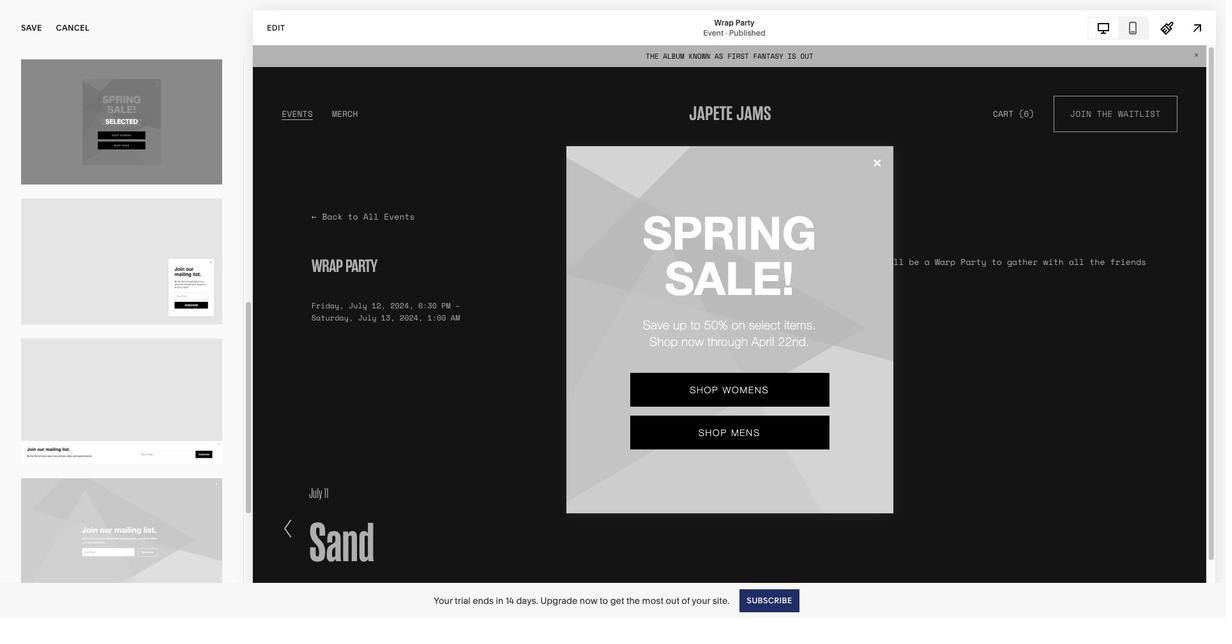 Task type: describe. For each thing, give the bounding box(es) containing it.
your trial ends in 14 days. upgrade now to get the most out of your site.
[[434, 595, 730, 607]]

selected
[[105, 118, 138, 126]]

most
[[642, 595, 664, 607]]

your
[[434, 595, 453, 607]]

now
[[580, 595, 598, 607]]

edit button
[[259, 16, 294, 40]]

the
[[627, 595, 640, 607]]

event
[[704, 28, 724, 37]]

14
[[506, 595, 514, 607]]

ends
[[473, 595, 494, 607]]

save button
[[21, 14, 42, 42]]

trial
[[455, 595, 471, 607]]

overlay corner card 01 image
[[21, 199, 222, 325]]

to
[[600, 595, 608, 607]]

wrap
[[715, 18, 734, 27]]

cancel
[[56, 23, 90, 33]]



Task type: locate. For each thing, give the bounding box(es) containing it.
out
[[666, 595, 680, 607]]

tab list
[[1089, 18, 1148, 38]]

save
[[21, 23, 42, 33]]

edit
[[267, 23, 285, 32]]

subscribe button
[[740, 589, 800, 612]]

cancel button
[[56, 14, 90, 42]]

subscribe
[[747, 596, 793, 605]]

·
[[726, 28, 728, 37]]

overlay full bottom 01 image
[[21, 339, 222, 465]]

days.
[[516, 595, 538, 607]]

get
[[611, 595, 625, 607]]

site.
[[713, 595, 730, 607]]

wrap party event · published
[[704, 18, 766, 37]]

your
[[692, 595, 711, 607]]

party
[[736, 18, 755, 27]]

of
[[682, 595, 690, 607]]

overlay center card 05 image
[[21, 59, 222, 185]]

overlay full center 01 image
[[21, 479, 222, 604]]

upgrade
[[541, 595, 578, 607]]

in
[[496, 595, 504, 607]]

published
[[729, 28, 766, 37]]



Task type: vqa. For each thing, say whether or not it's contained in the screenshot.
14
yes



